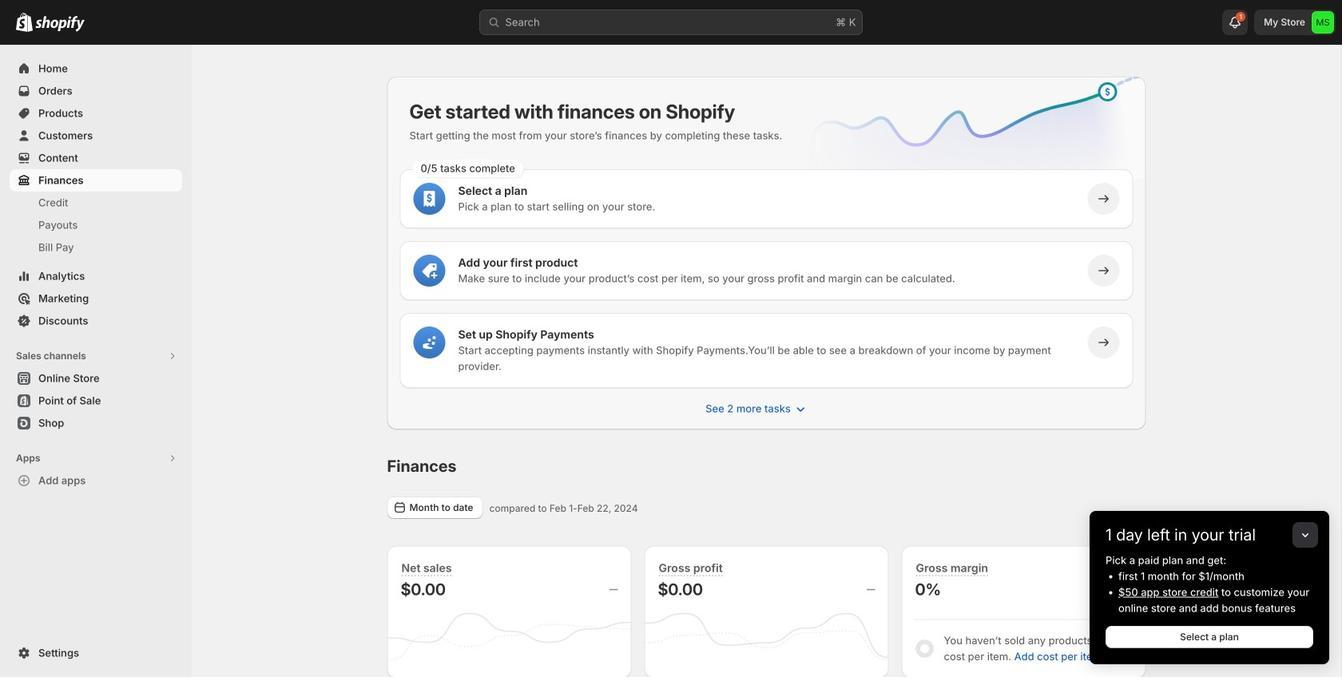 Task type: vqa. For each thing, say whether or not it's contained in the screenshot.
Search collections Text Field
no



Task type: locate. For each thing, give the bounding box(es) containing it.
select a plan image
[[421, 191, 437, 207]]

add your first product image
[[421, 263, 437, 279]]

shopify image
[[16, 13, 33, 32]]

set up shopify payments image
[[421, 335, 437, 351]]



Task type: describe. For each thing, give the bounding box(es) containing it.
shopify image
[[35, 16, 85, 32]]

line chart image
[[783, 73, 1149, 205]]

my store image
[[1312, 11, 1334, 34]]



